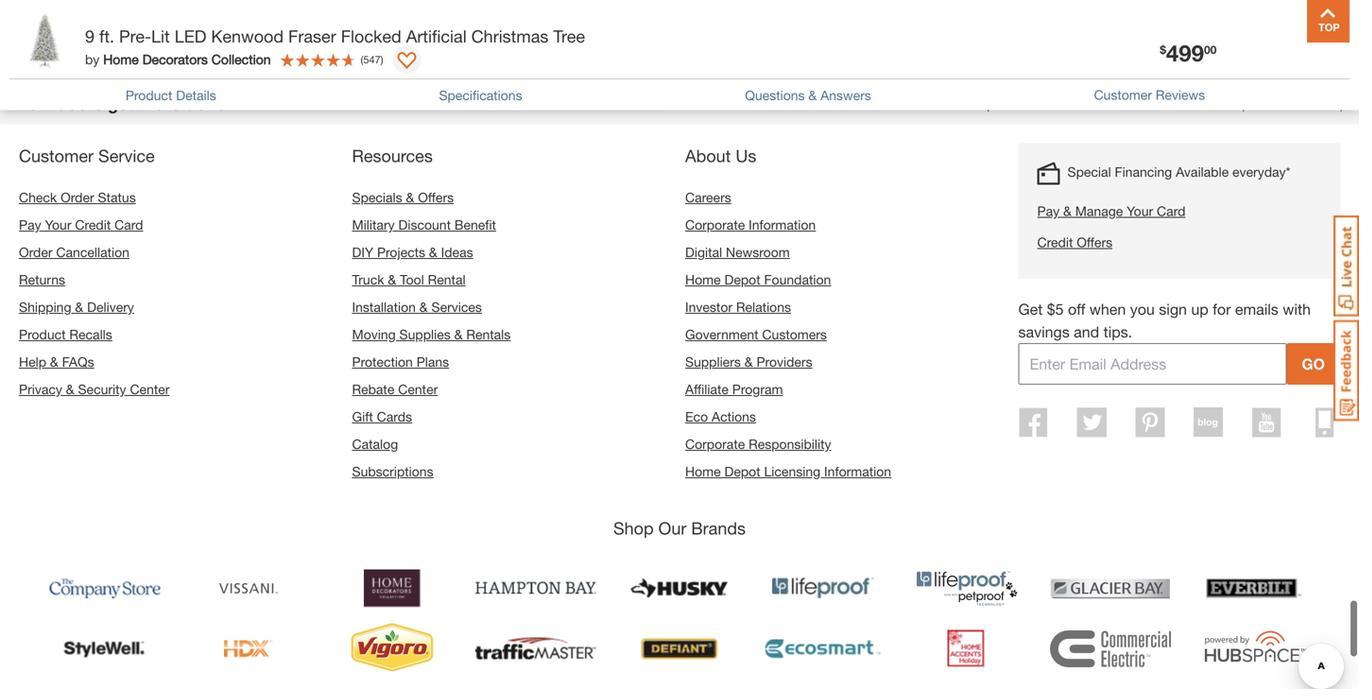 Task type: locate. For each thing, give the bounding box(es) containing it.
1 horizontal spatial 800-
[[1257, 96, 1284, 111]]

product for product recalls
[[19, 326, 66, 342]]

affiliate
[[685, 381, 729, 397]]

live chat image
[[1334, 216, 1359, 317]]

0 vertical spatial offers
[[418, 189, 454, 205]]

services
[[432, 299, 482, 315]]

card
[[1157, 203, 1186, 219], [114, 217, 143, 232]]

home down the digital
[[685, 272, 721, 287]]

information
[[749, 217, 816, 232], [824, 464, 892, 479]]

customer reviews button
[[1094, 85, 1205, 105], [1094, 85, 1205, 105]]

0 vertical spatial product
[[126, 87, 172, 103]]

0 horizontal spatial your
[[45, 217, 71, 232]]

0 horizontal spatial pay
[[19, 217, 41, 232]]

pay your credit card
[[19, 217, 143, 232]]

rental
[[428, 272, 466, 287]]

information right licensing
[[824, 464, 892, 479]]

moving supplies & rentals link
[[352, 326, 511, 342]]

product down decorators on the left top of the page
[[126, 87, 172, 103]]

corporate down eco actions link
[[685, 436, 745, 452]]

truck & tool rental
[[352, 272, 466, 287]]

0 vertical spatial information
[[749, 217, 816, 232]]

about
[[685, 145, 731, 166]]

diy projects & ideas link
[[352, 244, 473, 260]]

suppliers & providers link
[[685, 354, 813, 369]]

1 horizontal spatial order
[[61, 189, 94, 205]]

pay up credit offers
[[1037, 203, 1060, 219]]

pay & manage your card
[[1037, 203, 1186, 219]]

please
[[1006, 96, 1045, 111]]

1 vertical spatial offers
[[1077, 234, 1113, 250]]

product down shipping
[[19, 326, 66, 342]]

offers up discount on the top left of page
[[418, 189, 454, 205]]

specifications
[[439, 87, 522, 103]]

1 vertical spatial product
[[19, 326, 66, 342]]

1 horizontal spatial offers
[[1077, 234, 1113, 250]]

&
[[809, 87, 817, 103], [406, 189, 414, 205], [1063, 203, 1072, 219], [429, 244, 437, 260], [388, 272, 396, 287], [75, 299, 83, 315], [420, 299, 428, 315], [454, 326, 463, 342], [50, 354, 58, 369], [745, 354, 753, 369], [66, 381, 74, 397]]

shipping & delivery
[[19, 299, 134, 315]]

diy projects & ideas
[[352, 244, 473, 260]]

providers
[[757, 354, 813, 369]]

your down financing at the right top of the page
[[1127, 203, 1153, 219]]

husky image
[[619, 562, 740, 615]]

home-
[[1149, 96, 1195, 111]]

home depot foundation link
[[685, 272, 831, 287]]

rebate
[[352, 381, 395, 397]]

need help? please call us at: 1-800-home-depot (1-800-466-3337)
[[932, 96, 1344, 111]]

offers down 'manage' at top right
[[1077, 234, 1113, 250]]

& left 'manage' at top right
[[1063, 203, 1072, 219]]

1 horizontal spatial product
[[126, 87, 172, 103]]

credit
[[75, 217, 111, 232], [1037, 234, 1073, 250]]

home
[[103, 52, 139, 67], [685, 272, 721, 287], [685, 464, 721, 479]]

pay your credit card link
[[19, 217, 143, 232]]

careers link
[[685, 189, 731, 205]]

& down government customers
[[745, 354, 753, 369]]

responsibility
[[749, 436, 831, 452]]

shop our brands
[[613, 518, 746, 538]]

& for truck & tool rental
[[388, 272, 396, 287]]

truck
[[352, 272, 384, 287]]

pay inside "link"
[[1037, 203, 1060, 219]]

foundation
[[764, 272, 831, 287]]

0 vertical spatial corporate
[[685, 217, 745, 232]]

savings
[[1019, 323, 1070, 341]]

credit offers link
[[1037, 232, 1291, 252]]

1 center from the left
[[130, 381, 170, 397]]

everyday*
[[1233, 164, 1291, 179]]

& up recalls
[[75, 299, 83, 315]]

plans
[[417, 354, 449, 369]]

center right security
[[130, 381, 170, 397]]

card up credit offers link
[[1157, 203, 1186, 219]]

credit up cancellation
[[75, 217, 111, 232]]

card down status at the top left of page
[[114, 217, 143, 232]]

vigoro image
[[332, 622, 453, 675]]

order up pay your credit card
[[61, 189, 94, 205]]

actions
[[712, 409, 756, 424]]

2 corporate from the top
[[685, 436, 745, 452]]

product
[[126, 87, 172, 103], [19, 326, 66, 342]]

& left the answers
[[809, 87, 817, 103]]

1 horizontal spatial your
[[1127, 203, 1153, 219]]

0 vertical spatial home
[[103, 52, 139, 67]]

2 depot from the top
[[725, 464, 761, 479]]

customer for customer service
[[19, 145, 94, 166]]

how doers get more done™
[[15, 93, 243, 114]]

your up order cancellation
[[45, 217, 71, 232]]

pay for pay & manage your card
[[1037, 203, 1060, 219]]

suppliers
[[685, 354, 741, 369]]

military discount benefit
[[352, 217, 496, 232]]

home depot on pinterest image
[[1136, 407, 1165, 438]]

customer right us
[[1094, 87, 1152, 103]]

1 vertical spatial information
[[824, 464, 892, 479]]

0 vertical spatial depot
[[725, 272, 761, 287]]

up
[[1191, 300, 1209, 318]]

lifeproof with petproof technology carpet image
[[907, 562, 1028, 615]]

0 horizontal spatial product
[[19, 326, 66, 342]]

credit down pay & manage your card
[[1037, 234, 1073, 250]]

get
[[108, 93, 134, 114]]

800- right depot
[[1257, 96, 1284, 111]]

corporate
[[685, 217, 745, 232], [685, 436, 745, 452]]

center down plans
[[398, 381, 438, 397]]

government
[[685, 326, 759, 342]]

2 vertical spatial home
[[685, 464, 721, 479]]

with
[[1283, 300, 1311, 318]]

& for suppliers & providers
[[745, 354, 753, 369]]

everbilt image
[[1194, 562, 1315, 615]]

rebate center link
[[352, 381, 438, 397]]

customer reviews
[[1094, 87, 1205, 103]]

& left ideas on the top left
[[429, 244, 437, 260]]

rentals
[[466, 326, 511, 342]]

information up newsroom on the right top of the page
[[749, 217, 816, 232]]

& inside "link"
[[1063, 203, 1072, 219]]

digital newsroom link
[[685, 244, 790, 260]]

military
[[352, 217, 395, 232]]

800- right at:
[[1122, 96, 1149, 111]]

1 corporate from the top
[[685, 217, 745, 232]]

1 vertical spatial corporate
[[685, 436, 745, 452]]

2 center from the left
[[398, 381, 438, 397]]

gift cards link
[[352, 409, 412, 424]]

feedback link image
[[1334, 320, 1359, 422]]

shipping & delivery link
[[19, 299, 134, 315]]

relations
[[736, 299, 791, 315]]

financing
[[1115, 164, 1172, 179]]

& up military discount benefit
[[406, 189, 414, 205]]

0 vertical spatial customer
[[1094, 87, 1152, 103]]

lifeproof flooring image
[[763, 562, 884, 615]]

1 horizontal spatial center
[[398, 381, 438, 397]]

get
[[1019, 300, 1043, 318]]

1 depot from the top
[[725, 272, 761, 287]]

1 vertical spatial home
[[685, 272, 721, 287]]

customer
[[1094, 87, 1152, 103], [19, 145, 94, 166]]

1 vertical spatial credit
[[1037, 234, 1073, 250]]

sign
[[1159, 300, 1187, 318]]

pay down check
[[19, 217, 41, 232]]

1 vertical spatial customer
[[19, 145, 94, 166]]

order up returns link
[[19, 244, 53, 260]]

defiant image
[[619, 622, 740, 675]]

home down eco in the bottom right of the page
[[685, 464, 721, 479]]

& left tool
[[388, 272, 396, 287]]

details
[[176, 87, 216, 103]]

& for questions & answers
[[809, 87, 817, 103]]

depot up "investor relations" link
[[725, 272, 761, 287]]

questions
[[745, 87, 805, 103]]

product details button
[[126, 85, 216, 105], [126, 85, 216, 105]]

program
[[732, 381, 783, 397]]

call
[[1049, 96, 1069, 111]]

Enter Email Address text field
[[1019, 343, 1287, 385]]

1 vertical spatial order
[[19, 244, 53, 260]]

1 horizontal spatial pay
[[1037, 203, 1060, 219]]

1 horizontal spatial card
[[1157, 203, 1186, 219]]

depot
[[1195, 96, 1241, 111]]

& down 'faqs'
[[66, 381, 74, 397]]

depot down corporate responsibility
[[725, 464, 761, 479]]

& up supplies
[[420, 299, 428, 315]]

home depot blog image
[[1194, 407, 1223, 438]]

resources
[[352, 145, 433, 166]]

by
[[85, 52, 100, 67]]

display image
[[398, 52, 416, 71]]

1 horizontal spatial credit
[[1037, 234, 1073, 250]]

specials & offers link
[[352, 189, 454, 205]]

tool
[[400, 272, 424, 287]]

0 horizontal spatial card
[[114, 217, 143, 232]]

0 horizontal spatial center
[[130, 381, 170, 397]]

subscriptions link
[[352, 464, 434, 479]]

benefit
[[455, 217, 496, 232]]

collection
[[212, 52, 271, 67]]

customer up check
[[19, 145, 94, 166]]

0 horizontal spatial 800-
[[1122, 96, 1149, 111]]

& right help
[[50, 354, 58, 369]]

subscriptions
[[352, 464, 434, 479]]

protection plans
[[352, 354, 449, 369]]

0 horizontal spatial information
[[749, 217, 816, 232]]

1 horizontal spatial customer
[[1094, 87, 1152, 103]]

protection
[[352, 354, 413, 369]]

eco actions
[[685, 409, 756, 424]]

help
[[19, 354, 46, 369]]

home down ft.
[[103, 52, 139, 67]]

1 vertical spatial depot
[[725, 464, 761, 479]]

projects
[[377, 244, 425, 260]]

order
[[61, 189, 94, 205], [19, 244, 53, 260]]

careers
[[685, 189, 731, 205]]

corporate down the careers link
[[685, 217, 745, 232]]

0 vertical spatial credit
[[75, 217, 111, 232]]

home depot mobile apps image
[[1316, 407, 1335, 438]]

doers
[[57, 93, 103, 114]]

0 horizontal spatial customer
[[19, 145, 94, 166]]

special financing available everyday*
[[1068, 164, 1291, 179]]



Task type: vqa. For each thing, say whether or not it's contained in the screenshot.
547
yes



Task type: describe. For each thing, give the bounding box(es) containing it.
product recalls link
[[19, 326, 112, 342]]

home decorators collection image
[[332, 562, 453, 615]]

licensing
[[764, 464, 821, 479]]

vissani image
[[188, 562, 309, 615]]

christmas
[[471, 26, 549, 46]]

by home decorators collection
[[85, 52, 271, 67]]

off
[[1068, 300, 1086, 318]]

cards
[[377, 409, 412, 424]]

card inside pay & manage your card "link"
[[1157, 203, 1186, 219]]

the company store image
[[44, 562, 165, 615]]

& down services
[[454, 326, 463, 342]]

lit
[[151, 26, 170, 46]]

artificial
[[406, 26, 467, 46]]

depot for licensing
[[725, 464, 761, 479]]

product image image
[[14, 9, 76, 71]]

suppliers & providers
[[685, 354, 813, 369]]

privacy
[[19, 381, 62, 397]]

how
[[15, 93, 52, 114]]

ecosmart image
[[763, 622, 884, 675]]

corporate for corporate responsibility
[[685, 436, 745, 452]]

investor relations link
[[685, 299, 791, 315]]

catalog link
[[352, 436, 398, 452]]

order cancellation
[[19, 244, 129, 260]]

fraser
[[288, 26, 336, 46]]

at:
[[1090, 96, 1105, 111]]

0 vertical spatial order
[[61, 189, 94, 205]]

protection plans link
[[352, 354, 449, 369]]

0 horizontal spatial credit
[[75, 217, 111, 232]]

00
[[1204, 43, 1217, 56]]

1 800- from the left
[[1122, 96, 1149, 111]]

affiliate program link
[[685, 381, 783, 397]]

flocked
[[341, 26, 401, 46]]

2 800- from the left
[[1257, 96, 1284, 111]]

investor
[[685, 299, 733, 315]]

faqs
[[62, 354, 94, 369]]

credit inside credit offers link
[[1037, 234, 1073, 250]]

hampton bay image
[[475, 562, 596, 615]]

installation & services link
[[352, 299, 482, 315]]

us
[[736, 145, 757, 166]]

& for specials & offers
[[406, 189, 414, 205]]

corporate for corporate information
[[685, 217, 745, 232]]

(1-
[[1241, 96, 1257, 111]]

$ 499 00
[[1160, 39, 1217, 66]]

$
[[1160, 43, 1166, 56]]

hdx image
[[188, 622, 309, 675]]

& for pay & manage your card
[[1063, 203, 1072, 219]]

credit offers
[[1037, 234, 1113, 250]]

& for help & faqs
[[50, 354, 58, 369]]

home depot licensing information link
[[685, 464, 892, 479]]

home accents holiday image
[[907, 622, 1028, 675]]

pre-
[[119, 26, 151, 46]]

home for home depot foundation
[[685, 272, 721, 287]]

home depot on twitter image
[[1077, 407, 1107, 438]]

499
[[1166, 39, 1204, 66]]

go
[[1302, 355, 1325, 373]]

product for product details
[[126, 87, 172, 103]]

help?
[[967, 96, 1002, 111]]

cancellation
[[56, 244, 129, 260]]

security
[[78, 381, 126, 397]]

customer for customer reviews
[[1094, 87, 1152, 103]]

discount
[[398, 217, 451, 232]]

home for home depot licensing information
[[685, 464, 721, 479]]

1-
[[1109, 96, 1122, 111]]

commercial electric image
[[1050, 622, 1171, 675]]

home depot on facebook image
[[1019, 407, 1048, 438]]

installation & services
[[352, 299, 482, 315]]

stylewell image
[[44, 622, 165, 675]]

brands
[[691, 518, 746, 538]]

(
[[361, 53, 363, 65]]

pay for pay your credit card
[[19, 217, 41, 232]]

pay & manage your card link
[[1037, 201, 1291, 221]]

our
[[659, 518, 687, 538]]

( 547 )
[[361, 53, 383, 65]]

shipping
[[19, 299, 71, 315]]

eco actions link
[[685, 409, 756, 424]]

1 horizontal spatial information
[[824, 464, 892, 479]]

reviews
[[1156, 87, 1205, 103]]

get $5 off when you sign up for emails with savings and tips.
[[1019, 300, 1311, 341]]

when
[[1090, 300, 1126, 318]]

customers
[[762, 326, 827, 342]]

ft.
[[99, 26, 114, 46]]

delivery
[[87, 299, 134, 315]]

glacier bay image
[[1050, 562, 1171, 615]]

installation
[[352, 299, 416, 315]]

corporate information
[[685, 217, 816, 232]]

special
[[1068, 164, 1111, 179]]

& for privacy & security center
[[66, 381, 74, 397]]

3337)
[[1311, 96, 1344, 111]]

digital newsroom
[[685, 244, 790, 260]]

0 horizontal spatial offers
[[418, 189, 454, 205]]

your inside "link"
[[1127, 203, 1153, 219]]

& for shipping & delivery
[[75, 299, 83, 315]]

led
[[175, 26, 206, 46]]

9
[[85, 26, 95, 46]]

military discount benefit link
[[352, 217, 496, 232]]

moving supplies & rentals
[[352, 326, 511, 342]]

returns link
[[19, 272, 65, 287]]

supplies
[[399, 326, 451, 342]]

trafficmaster image
[[475, 622, 596, 675]]

help & faqs
[[19, 354, 94, 369]]

catalog
[[352, 436, 398, 452]]

product details
[[126, 87, 216, 103]]

decorators
[[142, 52, 208, 67]]

kenwood
[[211, 26, 284, 46]]

& for installation & services
[[420, 299, 428, 315]]

depot for foundation
[[725, 272, 761, 287]]

top button
[[1307, 0, 1350, 43]]

us
[[1073, 96, 1087, 111]]

0 horizontal spatial order
[[19, 244, 53, 260]]

for
[[1213, 300, 1231, 318]]

truck & tool rental link
[[352, 272, 466, 287]]

home depot on youtube image
[[1252, 407, 1282, 438]]

hubspace smart home image
[[1194, 622, 1315, 675]]



